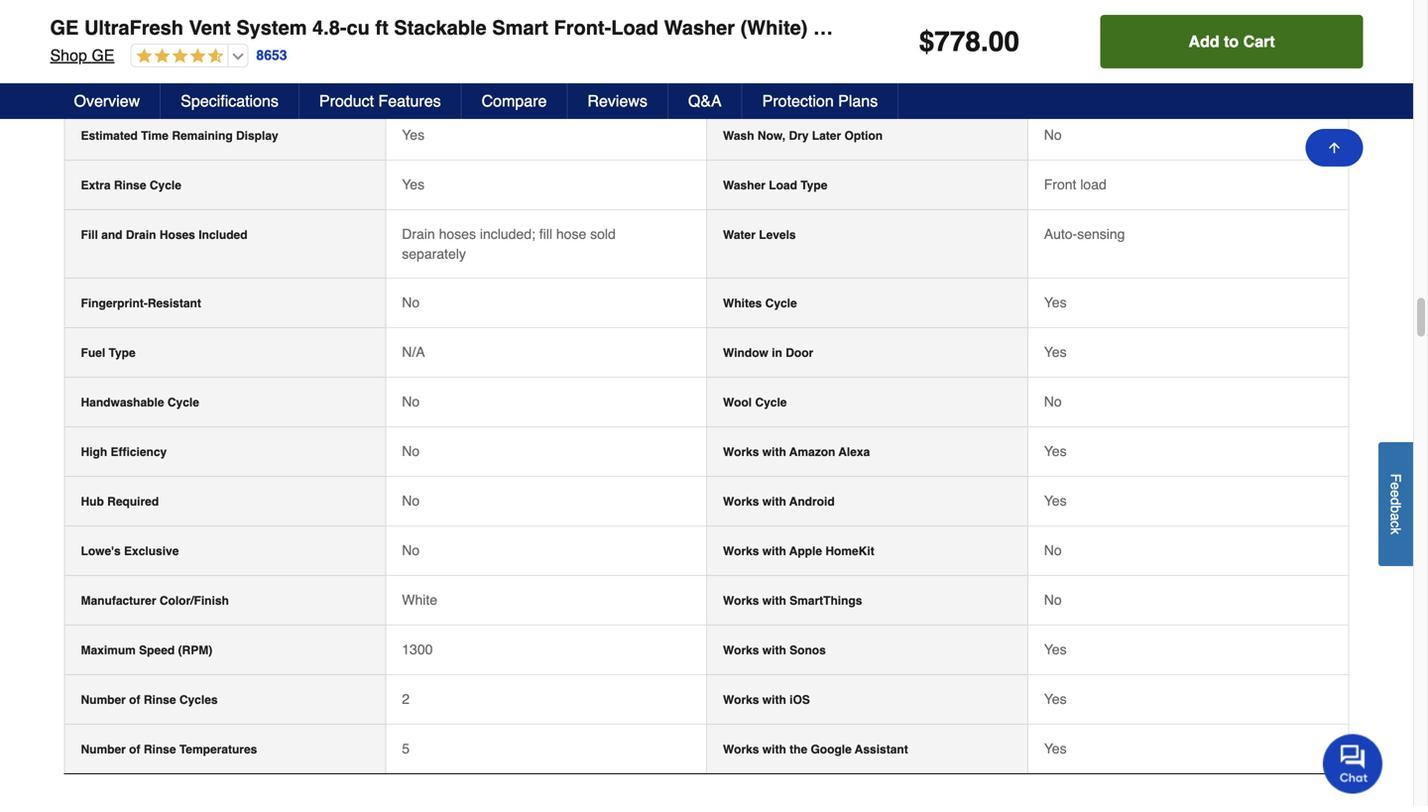 Task type: locate. For each thing, give the bounding box(es) containing it.
hose
[[556, 226, 586, 242]]

120
[[1044, 77, 1067, 93]]

front
[[1044, 176, 1077, 192]]

rinse for 5
[[144, 743, 176, 757]]

1 horizontal spatial drain
[[402, 226, 435, 242]]

works up works with ios
[[723, 643, 759, 657]]

f e e d b a c k
[[1388, 474, 1404, 535]]

number of rinse temperatures
[[81, 743, 257, 757]]

with for android
[[763, 495, 786, 509]]

type right the fuel
[[109, 346, 136, 360]]

side
[[471, 28, 497, 43]]

compare button
[[462, 83, 568, 119]]

type for n/a
[[109, 346, 136, 360]]

drain right and in the top of the page
[[126, 228, 156, 242]]

protection plans button
[[743, 83, 899, 119]]

2 vertical spatial rinse
[[144, 743, 176, 757]]

rinse right "extra"
[[114, 178, 146, 192]]

with for sonos
[[763, 643, 786, 657]]

door type
[[81, 30, 139, 43]]

1 of from the top
[[129, 693, 140, 707]]

with left apple
[[763, 544, 786, 558]]

with up works with sonos
[[763, 594, 786, 608]]

q&a button
[[668, 83, 743, 119]]

cycle for wool
[[755, 396, 787, 409]]

with left sonos
[[763, 643, 786, 657]]

drain up separately
[[402, 226, 435, 242]]

yes for works with amazon alexa
[[1044, 443, 1067, 459]]

volts
[[723, 79, 751, 93]]

in
[[772, 346, 782, 360]]

reviews button
[[568, 83, 668, 119]]

2 of from the top
[[129, 743, 140, 757]]

e up d
[[1388, 482, 1404, 490]]

lowe's
[[81, 544, 121, 558]]

number down number of rinse cycles
[[81, 743, 126, 757]]

ge up the shop
[[50, 16, 79, 39]]

yes for works with the google assistant
[[1044, 741, 1067, 757]]

washer up water
[[723, 178, 766, 192]]

d
[[1388, 498, 1404, 505]]

.
[[981, 26, 989, 58]]

2 works from the top
[[723, 495, 759, 509]]

0 vertical spatial number
[[81, 693, 126, 707]]

of down number of rinse cycles
[[129, 743, 140, 757]]

with left ios
[[763, 693, 786, 707]]

product features button
[[299, 83, 462, 119]]

2 vertical spatial type
[[109, 346, 136, 360]]

overview
[[74, 92, 140, 110]]

maximum
[[81, 643, 136, 657]]

works left android
[[723, 495, 759, 509]]

1 e from the top
[[1388, 482, 1404, 490]]

high
[[81, 445, 107, 459]]

add
[[1189, 32, 1220, 51]]

0 horizontal spatial drain
[[126, 228, 156, 242]]

3 works from the top
[[723, 544, 759, 558]]

works down works with ios
[[723, 743, 759, 757]]

1 vertical spatial ge
[[92, 46, 114, 64]]

ft
[[375, 16, 389, 39]]

2 number from the top
[[81, 743, 126, 757]]

a
[[1388, 513, 1404, 521]]

the
[[790, 743, 807, 757]]

number for 2
[[81, 693, 126, 707]]

e up b
[[1388, 490, 1404, 498]]

type down wash now, dry later option
[[801, 178, 828, 192]]

temperatures
[[179, 743, 257, 757]]

rinse left cycles
[[144, 693, 176, 707]]

of-
[[107, 79, 122, 93]]

of for 2
[[129, 693, 140, 707]]

whites cycle
[[723, 296, 797, 310]]

maximum speed (rpm)
[[81, 643, 212, 657]]

f
[[1388, 474, 1404, 482]]

number of rinse cycles
[[81, 693, 218, 707]]

5 with from the top
[[763, 643, 786, 657]]

works for works with the google assistant
[[723, 743, 759, 757]]

rinse for 2
[[144, 693, 176, 707]]

e
[[1388, 482, 1404, 490], [1388, 490, 1404, 498]]

(rpm)
[[178, 643, 212, 657]]

vent
[[189, 16, 231, 39]]

protection
[[762, 92, 834, 110]]

1 works from the top
[[723, 445, 759, 459]]

yes for works with android
[[1044, 493, 1067, 509]]

works with amazon alexa
[[723, 445, 870, 459]]

0 vertical spatial load
[[611, 16, 659, 39]]

washer load type
[[723, 178, 828, 192]]

door right in
[[786, 346, 814, 360]]

number
[[81, 693, 126, 707], [81, 743, 126, 757]]

1300
[[402, 641, 433, 657]]

with left android
[[763, 495, 786, 509]]

6 with from the top
[[763, 693, 786, 707]]

works with sonos
[[723, 643, 826, 657]]

controlled
[[757, 30, 817, 43]]

works for works with ios
[[723, 693, 759, 707]]

1 vertical spatial rinse
[[144, 693, 176, 707]]

ge down "door type" at left top
[[92, 46, 114, 64]]

drain
[[402, 226, 435, 242], [126, 228, 156, 242]]

5 works from the top
[[723, 643, 759, 657]]

2
[[402, 691, 410, 707]]

works for works with apple homekit
[[723, 544, 759, 558]]

works down wool
[[723, 445, 759, 459]]

yes
[[402, 77, 425, 93], [402, 127, 425, 143], [402, 176, 425, 192], [1044, 294, 1067, 310], [1044, 344, 1067, 360], [1044, 443, 1067, 459], [1044, 493, 1067, 509], [1044, 641, 1067, 657], [1044, 691, 1067, 707], [1044, 741, 1067, 757]]

0 horizontal spatial door
[[81, 30, 109, 43]]

0 vertical spatial rinse
[[114, 178, 146, 192]]

overview button
[[54, 83, 161, 119]]

chat invite button image
[[1323, 733, 1384, 794]]

no
[[1044, 127, 1062, 143], [402, 294, 420, 310], [402, 394, 420, 409], [1044, 394, 1062, 409], [402, 443, 420, 459], [402, 493, 420, 509], [402, 542, 420, 558], [1044, 542, 1062, 558], [1044, 592, 1062, 608]]

works with the google assistant
[[723, 743, 908, 757]]

with left the at the right bottom
[[763, 743, 786, 757]]

0 vertical spatial type
[[112, 30, 139, 43]]

cycle right wool
[[755, 396, 787, 409]]

6 works from the top
[[723, 693, 759, 707]]

manufacturer
[[81, 594, 156, 608]]

assistant
[[855, 743, 908, 757]]

00
[[989, 26, 1020, 58]]

fuel
[[81, 346, 105, 360]]

1 horizontal spatial load
[[769, 178, 797, 192]]

included;
[[480, 226, 535, 242]]

window in door
[[723, 346, 814, 360]]

1 vertical spatial of
[[129, 743, 140, 757]]

works for works with sonos
[[723, 643, 759, 657]]

dry
[[789, 129, 809, 143]]

cycle right handwashable at the left
[[167, 396, 199, 409]]

now,
[[758, 129, 786, 143]]

1 number from the top
[[81, 693, 126, 707]]

cycle
[[122, 79, 154, 93], [150, 178, 181, 192], [765, 296, 797, 310], [167, 396, 199, 409], [755, 396, 787, 409]]

0 vertical spatial washer
[[664, 16, 735, 39]]

ge
[[50, 16, 79, 39], [92, 46, 114, 64]]

0 vertical spatial of
[[129, 693, 140, 707]]

works up works with sonos
[[723, 594, 759, 608]]

works left ios
[[723, 693, 759, 707]]

product features
[[319, 92, 441, 110]]

of down maximum speed (rpm)
[[129, 693, 140, 707]]

to
[[1224, 32, 1239, 51]]

3 with from the top
[[763, 544, 786, 558]]

4 with from the top
[[763, 594, 786, 608]]

1 vertical spatial washer
[[723, 178, 766, 192]]

of
[[129, 693, 140, 707], [129, 743, 140, 757]]

7 works from the top
[[723, 743, 759, 757]]

rinse down number of rinse cycles
[[144, 743, 176, 757]]

hub
[[81, 495, 104, 509]]

4.8-
[[312, 16, 347, 39]]

swing
[[501, 28, 536, 43]]

c
[[1388, 521, 1404, 528]]

shop
[[50, 46, 87, 64]]

1 vertical spatial door
[[786, 346, 814, 360]]

sensing
[[1077, 226, 1125, 242]]

auto-
[[1044, 226, 1077, 242]]

1 with from the top
[[763, 445, 786, 459]]

with left amazon on the bottom right of page
[[763, 445, 786, 459]]

required
[[107, 495, 159, 509]]

smart
[[492, 16, 548, 39]]

type up shop ge
[[112, 30, 139, 43]]

1 horizontal spatial ge
[[92, 46, 114, 64]]

4 works from the top
[[723, 594, 759, 608]]

1 vertical spatial number
[[81, 743, 126, 757]]

2 with from the top
[[763, 495, 786, 509]]

with for apple
[[763, 544, 786, 558]]

water
[[723, 228, 756, 242]]

works down 'works with android' at the bottom of page
[[723, 544, 759, 558]]

works
[[723, 445, 759, 459], [723, 495, 759, 509], [723, 544, 759, 558], [723, 594, 759, 608], [723, 643, 759, 657], [723, 693, 759, 707], [723, 743, 759, 757]]

0 horizontal spatial ge
[[50, 16, 79, 39]]

0 vertical spatial ge
[[50, 16, 79, 39]]

reversible
[[402, 28, 468, 43]]

7 with from the top
[[763, 743, 786, 757]]

separately
[[402, 246, 466, 262]]

with for smartthings
[[763, 594, 786, 608]]

1 vertical spatial load
[[769, 178, 797, 192]]

number down maximum
[[81, 693, 126, 707]]

load up levels
[[769, 178, 797, 192]]

washer up volts
[[664, 16, 735, 39]]

later
[[812, 129, 841, 143]]

load up reviews
[[611, 16, 659, 39]]

cycle for handwashable
[[167, 396, 199, 409]]

cycle right whites
[[765, 296, 797, 310]]

door up shop ge
[[81, 30, 109, 43]]

estimated time remaining display
[[81, 129, 278, 143]]

extra
[[81, 178, 111, 192]]



Task type: describe. For each thing, give the bounding box(es) containing it.
handwashable cycle
[[81, 396, 199, 409]]

hub required
[[81, 495, 159, 509]]

b
[[1388, 505, 1404, 513]]

2 e from the top
[[1388, 490, 1404, 498]]

handwashable
[[81, 396, 164, 409]]

android
[[789, 495, 835, 509]]

wool cycle
[[723, 396, 787, 409]]

works with ios
[[723, 693, 810, 707]]

reversible side swing
[[402, 28, 536, 43]]

product
[[319, 92, 374, 110]]

with for ios
[[763, 693, 786, 707]]

works with android
[[723, 495, 835, 509]]

smartthings
[[790, 594, 862, 608]]

with for amazon
[[763, 445, 786, 459]]

remaining
[[172, 129, 233, 143]]

arrow up image
[[1327, 140, 1342, 156]]

wash
[[723, 129, 754, 143]]

cycle up the 'fill and drain hoses included'
[[150, 178, 181, 192]]

google
[[811, 743, 852, 757]]

works with smartthings
[[723, 594, 862, 608]]

homekit
[[826, 544, 874, 558]]

end-
[[81, 79, 107, 93]]

4.6 stars image
[[131, 48, 224, 66]]

yes for window in door
[[1044, 344, 1067, 360]]

fuel type
[[81, 346, 136, 360]]

apple
[[789, 544, 822, 558]]

hoses
[[160, 228, 195, 242]]

system
[[236, 16, 307, 39]]

0 vertical spatial door
[[81, 30, 109, 43]]

estimated
[[81, 129, 138, 143]]

yes for whites cycle
[[1044, 294, 1067, 310]]

number for 5
[[81, 743, 126, 757]]

amazon
[[789, 445, 835, 459]]

water levels
[[723, 228, 796, 242]]

plans
[[838, 92, 878, 110]]

cart
[[1243, 32, 1275, 51]]

fingerprint-
[[81, 296, 148, 310]]

auto-sensing
[[1044, 226, 1125, 242]]

cycles
[[179, 693, 218, 707]]

front-
[[554, 16, 611, 39]]

drain inside drain hoses included; fill hose sold separately
[[402, 226, 435, 242]]

n/a
[[402, 344, 425, 360]]

works for works with smartthings
[[723, 594, 759, 608]]

and
[[101, 228, 122, 242]]

fill and drain hoses included
[[81, 228, 247, 242]]

add to cart button
[[1101, 15, 1363, 68]]

end-of-cycle signal
[[81, 79, 193, 93]]

778
[[935, 26, 981, 58]]

cycle left signal
[[122, 79, 154, 93]]

resistant
[[148, 296, 201, 310]]

cycle for whites
[[765, 296, 797, 310]]

works for works with android
[[723, 495, 759, 509]]

voice
[[723, 30, 754, 43]]

$ 778 . 00
[[919, 26, 1020, 58]]

5
[[402, 741, 410, 757]]

signal
[[158, 79, 193, 93]]

yes for works with sonos
[[1044, 641, 1067, 657]]

sold
[[590, 226, 616, 242]]

yes for works with ios
[[1044, 691, 1067, 707]]

option
[[845, 129, 883, 143]]

white
[[402, 592, 437, 608]]

fingerprint-resistant
[[81, 296, 201, 310]]

with for the
[[763, 743, 786, 757]]

time
[[141, 129, 169, 143]]

stackable
[[394, 16, 487, 39]]

f e e d b a c k button
[[1379, 442, 1413, 566]]

1 vertical spatial type
[[801, 178, 828, 192]]

lowe's exclusive
[[81, 544, 179, 558]]

hoses
[[439, 226, 476, 242]]

fill
[[81, 228, 98, 242]]

ultrafresh
[[84, 16, 183, 39]]

display
[[236, 129, 278, 143]]

energy
[[813, 16, 897, 39]]

front load
[[1044, 176, 1107, 192]]

8653
[[256, 47, 287, 63]]

compare
[[482, 92, 547, 110]]

of for 5
[[129, 743, 140, 757]]

fill
[[539, 226, 552, 242]]

manufacturer color/finish
[[81, 594, 229, 608]]

0 horizontal spatial load
[[611, 16, 659, 39]]

high efficiency
[[81, 445, 167, 459]]

wash now, dry later option
[[723, 129, 883, 143]]

included
[[199, 228, 247, 242]]

1 horizontal spatial door
[[786, 346, 814, 360]]

alexa
[[839, 445, 870, 459]]

works for works with amazon alexa
[[723, 445, 759, 459]]

voice controlled
[[723, 30, 817, 43]]

add to cart
[[1189, 32, 1275, 51]]

reviews
[[588, 92, 648, 110]]

type for reversible side swing
[[112, 30, 139, 43]]

features
[[378, 92, 441, 110]]



Task type: vqa. For each thing, say whether or not it's contained in the screenshot.
reschedule to the middle
no



